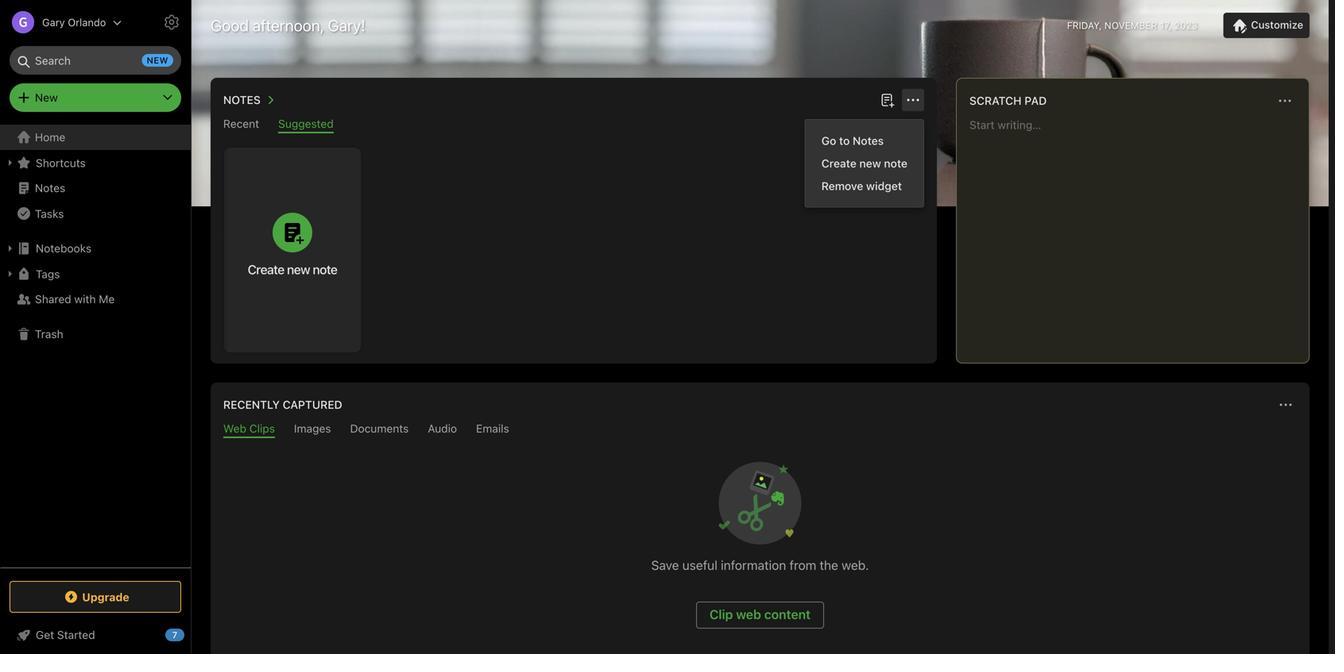 Task type: vqa. For each thing, say whether or not it's contained in the screenshot.
Pad on the right top of page
yes



Task type: describe. For each thing, give the bounding box(es) containing it.
home
[[35, 131, 65, 144]]

dropdown list menu
[[806, 130, 923, 197]]

settings image
[[162, 13, 181, 32]]

scratch
[[970, 94, 1022, 107]]

from
[[790, 558, 816, 573]]

audio tab
[[428, 422, 457, 439]]

tasks
[[35, 207, 64, 220]]

gary
[[42, 16, 65, 28]]

trash
[[35, 328, 63, 341]]

notes link
[[0, 176, 190, 201]]

tags button
[[0, 261, 190, 287]]

clip web content button
[[696, 602, 824, 629]]

suggested tab panel
[[211, 134, 937, 364]]

web clips
[[223, 422, 275, 436]]

recently captured button
[[220, 396, 342, 415]]

november
[[1105, 20, 1157, 31]]

shortcuts button
[[0, 150, 190, 176]]

customize button
[[1223, 13, 1310, 38]]

information
[[721, 558, 786, 573]]

notes button
[[220, 91, 280, 110]]

gary!
[[328, 16, 365, 35]]

with
[[74, 293, 96, 306]]

web
[[223, 422, 246, 436]]

expand notebooks image
[[4, 242, 17, 255]]

get
[[36, 629, 54, 642]]

tab list for notes
[[214, 117, 934, 134]]

to
[[839, 134, 850, 147]]

save useful information from the web.
[[651, 558, 869, 573]]

useful
[[682, 558, 718, 573]]

web clips tab
[[223, 422, 275, 439]]

customize
[[1251, 19, 1303, 31]]

create new note button
[[224, 148, 361, 353]]

images
[[294, 422, 331, 436]]

afternoon,
[[253, 16, 324, 35]]

suggested tab
[[278, 117, 334, 134]]

recently
[[223, 399, 280, 412]]

7
[[172, 631, 177, 641]]

clip web content
[[710, 608, 811, 623]]

Search text field
[[21, 46, 170, 75]]

tree containing home
[[0, 125, 191, 567]]

documents
[[350, 422, 409, 436]]

create inside button
[[248, 262, 284, 277]]

new inside dropdown list menu
[[859, 157, 881, 170]]

recent
[[223, 117, 259, 130]]

friday,
[[1067, 20, 1102, 31]]

remove widget
[[821, 180, 902, 193]]

new button
[[10, 83, 181, 112]]

documents tab
[[350, 422, 409, 439]]

notes inside dropdown list menu
[[853, 134, 884, 147]]

trash link
[[0, 322, 190, 347]]

Help and Learning task checklist field
[[0, 623, 191, 648]]

pad
[[1025, 94, 1047, 107]]

note inside button
[[313, 262, 337, 277]]

scratch pad
[[970, 94, 1047, 107]]

create new note inside dropdown list menu
[[821, 157, 908, 170]]

new inside button
[[287, 262, 310, 277]]

scratch pad button
[[966, 91, 1047, 110]]

remove
[[821, 180, 863, 193]]

notes inside "button"
[[223, 93, 261, 106]]

started
[[57, 629, 95, 642]]

go to notes link
[[806, 130, 923, 152]]

tasks button
[[0, 201, 190, 226]]

17,
[[1160, 20, 1172, 31]]

recent tab
[[223, 117, 259, 134]]

new search field
[[21, 46, 173, 75]]



Task type: locate. For each thing, give the bounding box(es) containing it.
expand tags image
[[4, 268, 17, 281]]

create new note inside button
[[248, 262, 337, 277]]

web
[[736, 608, 761, 623]]

0 vertical spatial create new note
[[821, 157, 908, 170]]

2 horizontal spatial notes
[[853, 134, 884, 147]]

1 vertical spatial create
[[248, 262, 284, 277]]

remove widget link
[[806, 175, 923, 197]]

content
[[764, 608, 811, 623]]

the
[[820, 558, 838, 573]]

1 vertical spatial create new note
[[248, 262, 337, 277]]

tags
[[36, 268, 60, 281]]

shared with me
[[35, 293, 115, 306]]

1 horizontal spatial create new note
[[821, 157, 908, 170]]

new inside search field
[[147, 55, 168, 66]]

recently captured
[[223, 399, 342, 412]]

clips
[[249, 422, 275, 436]]

gary orlando
[[42, 16, 106, 28]]

friday, november 17, 2023
[[1067, 20, 1198, 31]]

2 horizontal spatial new
[[859, 157, 881, 170]]

orlando
[[68, 16, 106, 28]]

tab list
[[214, 117, 934, 134], [214, 422, 1307, 439]]

1 horizontal spatial create
[[821, 157, 857, 170]]

More actions field
[[902, 89, 924, 111], [1274, 90, 1296, 112], [1275, 394, 1297, 416]]

notes
[[223, 93, 261, 106], [853, 134, 884, 147], [35, 182, 65, 195]]

web.
[[842, 558, 869, 573]]

more actions image up go to notes link
[[904, 91, 923, 110]]

1 horizontal spatial notes
[[223, 93, 261, 106]]

create new note link
[[806, 152, 923, 175]]

2 tab list from the top
[[214, 422, 1307, 439]]

tree
[[0, 125, 191, 567]]

0 vertical spatial create
[[821, 157, 857, 170]]

2023
[[1174, 20, 1198, 31]]

me
[[99, 293, 115, 306]]

tab list containing web clips
[[214, 422, 1307, 439]]

widget
[[866, 180, 902, 193]]

create new note
[[821, 157, 908, 170], [248, 262, 337, 277]]

2 vertical spatial new
[[287, 262, 310, 277]]

more actions image
[[1276, 396, 1295, 415]]

1 horizontal spatial note
[[884, 157, 908, 170]]

good afternoon, gary!
[[211, 16, 365, 35]]

more actions image
[[904, 91, 923, 110], [1276, 91, 1295, 110]]

more actions image down customize
[[1276, 91, 1295, 110]]

1 vertical spatial notes
[[853, 134, 884, 147]]

good
[[211, 16, 249, 35]]

1 vertical spatial note
[[313, 262, 337, 277]]

0 vertical spatial notes
[[223, 93, 261, 106]]

upgrade button
[[10, 582, 181, 614]]

0 horizontal spatial create new note
[[248, 262, 337, 277]]

tab list containing recent
[[214, 117, 934, 134]]

notes up create new note link
[[853, 134, 884, 147]]

0 vertical spatial tab list
[[214, 117, 934, 134]]

new
[[35, 91, 58, 104]]

note inside dropdown list menu
[[884, 157, 908, 170]]

go to notes
[[821, 134, 884, 147]]

create inside dropdown list menu
[[821, 157, 857, 170]]

shared
[[35, 293, 71, 306]]

1 horizontal spatial new
[[287, 262, 310, 277]]

0 horizontal spatial more actions image
[[904, 91, 923, 110]]

1 vertical spatial new
[[859, 157, 881, 170]]

suggested
[[278, 117, 334, 130]]

clip
[[710, 608, 733, 623]]

shared with me link
[[0, 287, 190, 312]]

emails tab
[[476, 422, 509, 439]]

notes up tasks
[[35, 182, 65, 195]]

images tab
[[294, 422, 331, 439]]

0 horizontal spatial note
[[313, 262, 337, 277]]

Start writing… text field
[[970, 118, 1308, 350]]

note
[[884, 157, 908, 170], [313, 262, 337, 277]]

1 vertical spatial tab list
[[214, 422, 1307, 439]]

save
[[651, 558, 679, 573]]

shortcuts
[[36, 156, 86, 169]]

click to collapse image
[[185, 625, 197, 645]]

0 horizontal spatial new
[[147, 55, 168, 66]]

upgrade
[[82, 591, 129, 604]]

new
[[147, 55, 168, 66], [859, 157, 881, 170], [287, 262, 310, 277]]

1 horizontal spatial more actions image
[[1276, 91, 1295, 110]]

2 vertical spatial notes
[[35, 182, 65, 195]]

0 horizontal spatial notes
[[35, 182, 65, 195]]

0 vertical spatial new
[[147, 55, 168, 66]]

more actions image inside field
[[1276, 91, 1295, 110]]

emails
[[476, 422, 509, 436]]

audio
[[428, 422, 457, 436]]

go
[[821, 134, 836, 147]]

notebooks link
[[0, 236, 190, 261]]

Account field
[[0, 6, 122, 38]]

more actions field for recently captured
[[1275, 394, 1297, 416]]

get started
[[36, 629, 95, 642]]

notebooks
[[36, 242, 91, 255]]

0 horizontal spatial create
[[248, 262, 284, 277]]

more actions field for scratch pad
[[1274, 90, 1296, 112]]

web clips tab panel
[[211, 439, 1310, 655]]

0 vertical spatial note
[[884, 157, 908, 170]]

create
[[821, 157, 857, 170], [248, 262, 284, 277]]

notes up recent
[[223, 93, 261, 106]]

captured
[[283, 399, 342, 412]]

tab list for recently captured
[[214, 422, 1307, 439]]

home link
[[0, 125, 191, 150]]

1 tab list from the top
[[214, 117, 934, 134]]



